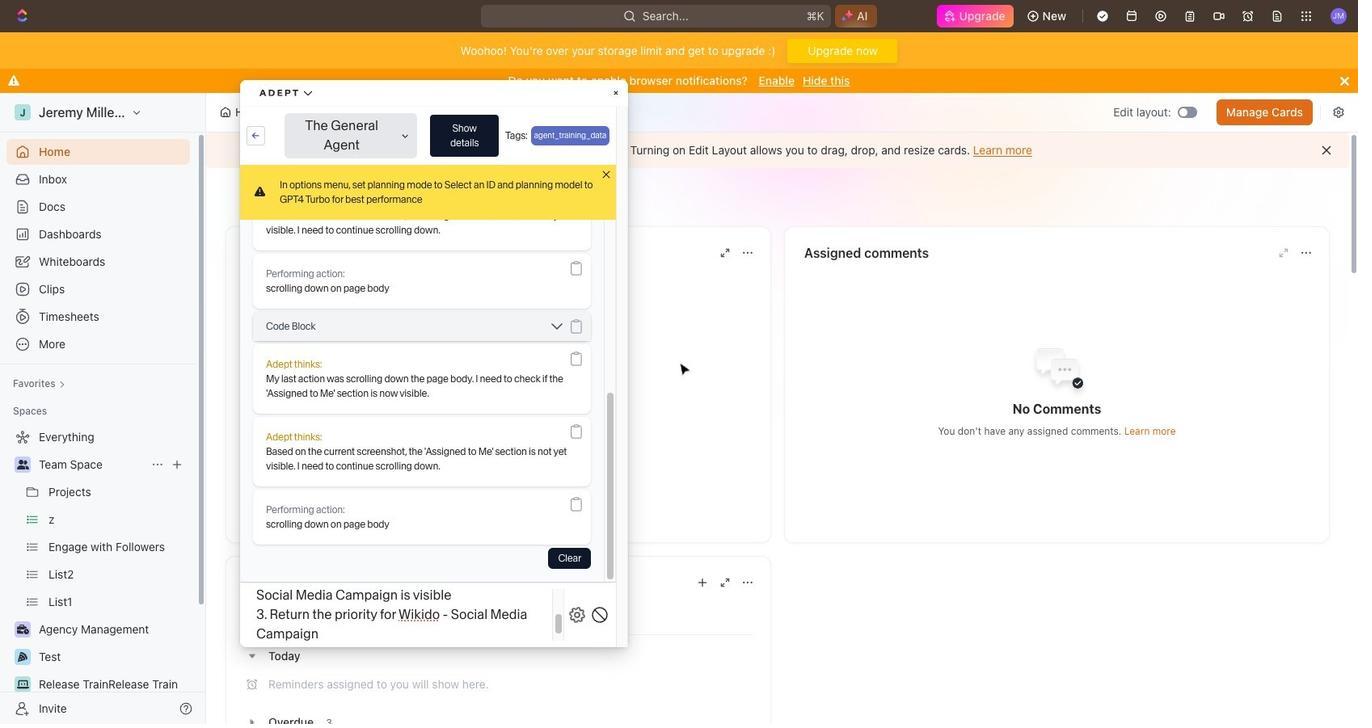 Task type: vqa. For each thing, say whether or not it's contained in the screenshot.
option group
no



Task type: locate. For each thing, give the bounding box(es) containing it.
tab list
[[243, 596, 754, 635]]

0 vertical spatial user group image
[[246, 299, 259, 309]]

tree
[[6, 424, 190, 724]]

1 vertical spatial business time image
[[17, 625, 29, 635]]

jeremy miller's workspace, , element
[[15, 104, 31, 120]]

business time image inside tree
[[17, 625, 29, 635]]

0 horizontal spatial business time image
[[17, 625, 29, 635]]

1 horizontal spatial business time image
[[246, 506, 259, 516]]

0 vertical spatial business time image
[[246, 506, 259, 516]]

tree inside 'sidebar' navigation
[[6, 424, 190, 724]]

pizza slice image
[[18, 652, 27, 662]]

1 vertical spatial user group image
[[17, 460, 29, 470]]

alert
[[206, 133, 1349, 168]]

business time image
[[246, 506, 259, 516], [17, 625, 29, 635]]

1 horizontal spatial user group image
[[246, 299, 259, 309]]

user group image
[[246, 299, 259, 309], [17, 460, 29, 470]]



Task type: describe. For each thing, give the bounding box(es) containing it.
laptop code image
[[17, 680, 29, 690]]

sidebar navigation
[[0, 93, 209, 724]]

0 horizontal spatial user group image
[[17, 460, 29, 470]]



